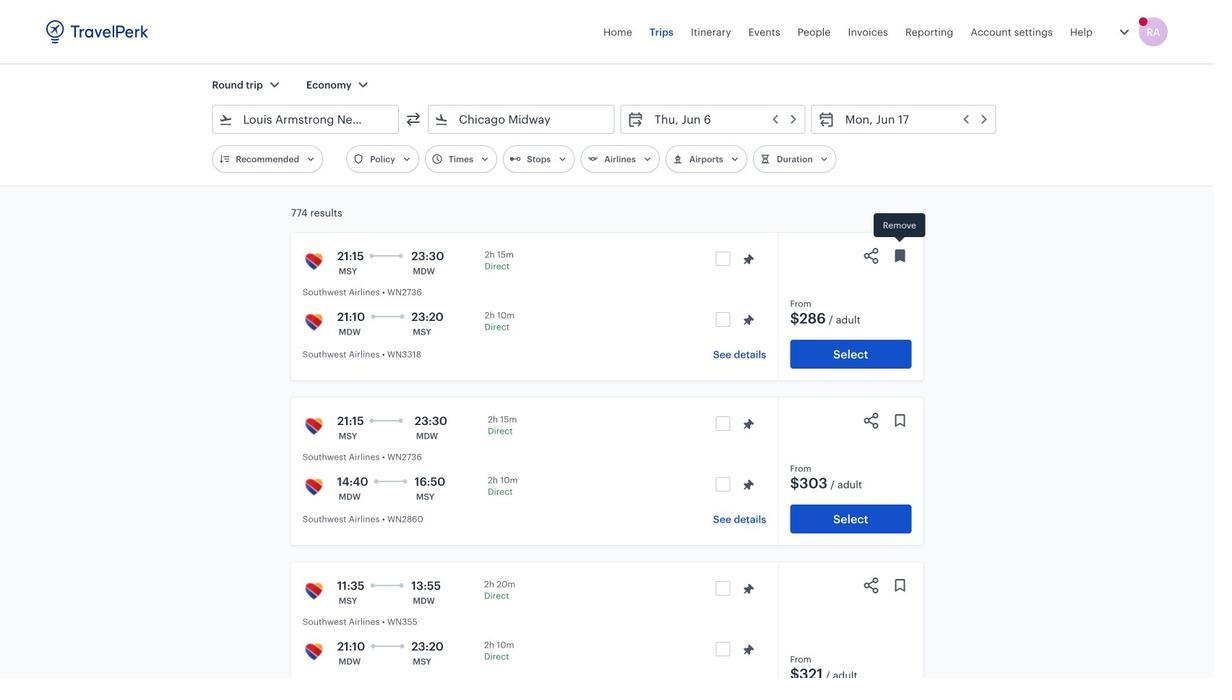 Task type: describe. For each thing, give the bounding box(es) containing it.
southwest airlines image for first southwest airlines image from the top of the page
[[303, 311, 326, 334]]

Depart field
[[645, 108, 800, 131]]

1 southwest airlines image from the top
[[303, 250, 326, 273]]

3 southwest airlines image from the top
[[303, 580, 326, 603]]

Return field
[[836, 108, 990, 131]]



Task type: locate. For each thing, give the bounding box(es) containing it.
2 southwest airlines image from the top
[[303, 415, 326, 438]]

southwest airlines image for 3rd southwest airlines image from the bottom
[[303, 476, 326, 499]]

southwest airlines image
[[303, 311, 326, 334], [303, 476, 326, 499]]

2 southwest airlines image from the top
[[303, 476, 326, 499]]

4 southwest airlines image from the top
[[303, 641, 326, 664]]

southwest airlines image
[[303, 250, 326, 273], [303, 415, 326, 438], [303, 580, 326, 603], [303, 641, 326, 664]]

1 vertical spatial southwest airlines image
[[303, 476, 326, 499]]

To search field
[[449, 108, 596, 131]]

1 southwest airlines image from the top
[[303, 311, 326, 334]]

tooltip
[[874, 213, 926, 244]]

From search field
[[233, 108, 380, 131]]

0 vertical spatial southwest airlines image
[[303, 311, 326, 334]]



Task type: vqa. For each thing, say whether or not it's contained in the screenshot.
Southwest Airlines icon
yes



